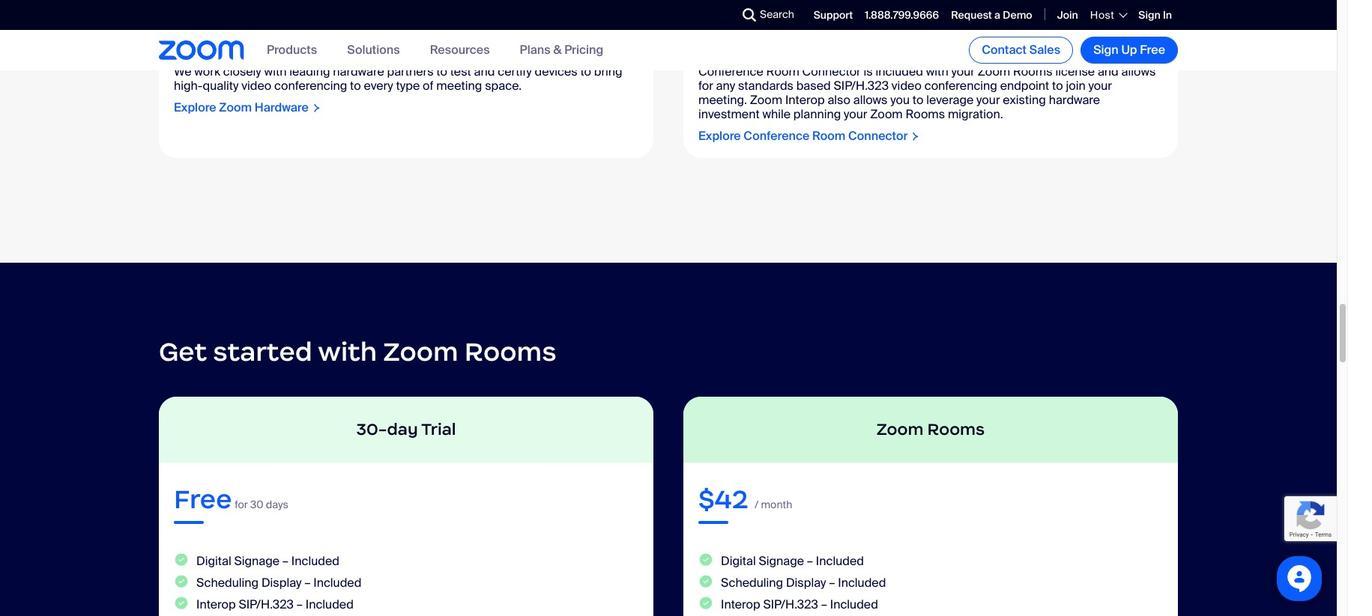 Task type: vqa. For each thing, say whether or not it's contained in the screenshot.
Solutions popup button
yes



Task type: locate. For each thing, give the bounding box(es) containing it.
free
[[1140, 42, 1165, 58], [174, 483, 232, 516]]

contact sales
[[982, 42, 1060, 58]]

explore
[[174, 100, 216, 116], [698, 128, 741, 144]]

interop inside conference room connector is included with your zoom rooms license and allows for any standards based sip/h.323 video conferencing endpoint to join your meeting. zoom interop also allows you to leverage your existing hardware investment while planning your zoom rooms migration. explore conference room connector
[[785, 92, 825, 108]]

digital down /
[[721, 554, 756, 569]]

1 horizontal spatial with
[[318, 336, 377, 369]]

hardware down leading
[[255, 100, 309, 116]]

digital signage – included down month
[[721, 554, 864, 569]]

hardware
[[174, 38, 254, 58], [255, 100, 309, 116]]

sip/h.323
[[834, 78, 889, 94], [239, 597, 294, 613], [763, 597, 818, 613]]

conference up "meeting."
[[698, 64, 763, 80]]

also
[[828, 92, 850, 108]]

1 vertical spatial explore
[[698, 128, 741, 144]]

1 vertical spatial sign
[[1093, 42, 1119, 58]]

1 horizontal spatial and
[[1098, 64, 1119, 80]]

1 vertical spatial free
[[174, 483, 232, 516]]

2 interop sip/h.323 – included from the left
[[721, 597, 878, 613]]

1 signage from the left
[[234, 554, 280, 569]]

zoom
[[339, 38, 386, 58], [978, 64, 1010, 80], [750, 92, 782, 108], [219, 100, 252, 116], [870, 107, 903, 122], [383, 336, 458, 369], [876, 419, 923, 440]]

sign left 'in'
[[1138, 8, 1160, 22]]

0 vertical spatial explore
[[174, 100, 216, 116]]

1 digital signage – included from the left
[[196, 554, 339, 569]]

and down sign up free link
[[1098, 64, 1119, 80]]

products
[[267, 42, 317, 58]]

0 horizontal spatial hardware
[[174, 38, 254, 58]]

certify
[[498, 64, 532, 80]]

products button
[[267, 42, 317, 58]]

0 vertical spatial allows
[[1121, 64, 1156, 80]]

free left 30
[[174, 483, 232, 516]]

with inside conference room connector is included with your zoom rooms license and allows for any standards based sip/h.323 video conferencing endpoint to join your meeting. zoom interop also allows you to leverage your existing hardware investment while planning your zoom rooms migration. explore conference room connector
[[926, 64, 948, 80]]

0 horizontal spatial signage
[[234, 554, 280, 569]]

1 horizontal spatial for
[[698, 78, 713, 94]]

connector down you in the right of the page
[[848, 128, 908, 144]]

request
[[951, 8, 992, 22]]

leverage
[[926, 92, 974, 108]]

scheduling display – included
[[196, 575, 361, 591], [721, 575, 886, 591]]

to
[[258, 38, 276, 58], [436, 64, 447, 80], [580, 64, 591, 80], [350, 78, 361, 94], [1052, 78, 1063, 94], [913, 92, 923, 108]]

1 horizontal spatial explore
[[698, 128, 741, 144]]

signage
[[234, 554, 280, 569], [759, 554, 804, 569]]

0 horizontal spatial digital signage – included
[[196, 554, 339, 569]]

1 horizontal spatial hardware
[[255, 100, 309, 116]]

sip/h.323 inside conference room connector is included with your zoom rooms license and allows for any standards based sip/h.323 video conferencing endpoint to join your meeting. zoom interop also allows you to leverage your existing hardware investment while planning your zoom rooms migration. explore conference room connector
[[834, 78, 889, 94]]

2 scheduling from the left
[[721, 575, 783, 591]]

planning
[[793, 107, 841, 122]]

connector up also
[[802, 64, 861, 80]]

bring
[[594, 64, 622, 80]]

1 vertical spatial for
[[235, 498, 248, 512]]

1 horizontal spatial digital
[[721, 554, 756, 569]]

0 vertical spatial hardware
[[333, 64, 384, 80]]

0 horizontal spatial video
[[241, 78, 271, 94]]

sign left up
[[1093, 42, 1119, 58]]

0 horizontal spatial with
[[264, 64, 287, 80]]

display
[[261, 575, 302, 591], [786, 575, 826, 591]]

2 signage from the left
[[759, 554, 804, 569]]

with
[[264, 64, 287, 80], [926, 64, 948, 80], [318, 336, 377, 369]]

endpoint
[[1000, 78, 1049, 94]]

and
[[474, 64, 495, 80], [1098, 64, 1119, 80]]

1 scheduling from the left
[[196, 575, 259, 591]]

2 digital signage – included from the left
[[721, 554, 864, 569]]

2 video from the left
[[892, 78, 922, 94]]

0 vertical spatial connector
[[802, 64, 861, 80]]

0 horizontal spatial scheduling display – included
[[196, 575, 361, 591]]

1 horizontal spatial interop sip/h.323 – included
[[721, 597, 878, 613]]

host button
[[1090, 8, 1126, 22]]

sales
[[1029, 42, 1060, 58]]

conferencing down enable
[[274, 78, 347, 94]]

1 horizontal spatial conferencing
[[924, 78, 997, 94]]

1 horizontal spatial digital signage – included
[[721, 554, 864, 569]]

1 video from the left
[[241, 78, 271, 94]]

$42 / month
[[698, 483, 792, 516]]

hardware down "license"
[[1049, 92, 1100, 108]]

sign for sign in
[[1138, 8, 1160, 22]]

0 horizontal spatial hardware
[[333, 64, 384, 80]]

video right is
[[892, 78, 922, 94]]

video inside hardware to enable zoom rooms we work closely with leading hardware partners to test and certify devices to bring high-quality video conferencing to every type of meeting space. explore zoom hardware
[[241, 78, 271, 94]]

0 horizontal spatial sip/h.323
[[239, 597, 294, 613]]

display for $42
[[786, 575, 826, 591]]

for left 30
[[235, 498, 248, 512]]

hardware down solutions popup button
[[333, 64, 384, 80]]

started
[[213, 336, 312, 369]]

enable
[[280, 38, 335, 58]]

support link
[[814, 8, 853, 22]]

0 horizontal spatial display
[[261, 575, 302, 591]]

0 vertical spatial sign
[[1138, 8, 1160, 22]]

interop for free
[[196, 597, 236, 613]]

allows down is
[[853, 92, 888, 108]]

digital for $42
[[721, 554, 756, 569]]

work
[[194, 64, 220, 80]]

interop
[[785, 92, 825, 108], [196, 597, 236, 613], [721, 597, 760, 613]]

demo
[[1003, 8, 1032, 22]]

1 horizontal spatial scheduling
[[721, 575, 783, 591]]

None search field
[[688, 3, 746, 27]]

join link
[[1057, 8, 1078, 22]]

0 horizontal spatial free
[[174, 483, 232, 516]]

2 scheduling display – included from the left
[[721, 575, 886, 591]]

host
[[1090, 8, 1114, 22]]

1 horizontal spatial video
[[892, 78, 922, 94]]

1 horizontal spatial hardware
[[1049, 92, 1100, 108]]

1 scheduling display – included from the left
[[196, 575, 361, 591]]

conferencing up migration.
[[924, 78, 997, 94]]

0 vertical spatial for
[[698, 78, 713, 94]]

0 horizontal spatial conferencing
[[274, 78, 347, 94]]

0 horizontal spatial scheduling
[[196, 575, 259, 591]]

support
[[814, 8, 853, 22]]

1 horizontal spatial interop
[[721, 597, 760, 613]]

interop sip/h.323 – included
[[196, 597, 354, 613], [721, 597, 878, 613]]

1 vertical spatial hardware
[[1049, 92, 1100, 108]]

request a demo
[[951, 8, 1032, 22]]

1 horizontal spatial display
[[786, 575, 826, 591]]

and inside hardware to enable zoom rooms we work closely with leading hardware partners to test and certify devices to bring high-quality video conferencing to every type of meeting space. explore zoom hardware
[[474, 64, 495, 80]]

1 and from the left
[[474, 64, 495, 80]]

zoom logo image
[[159, 41, 244, 60]]

1 vertical spatial conference
[[744, 128, 810, 144]]

for inside conference room connector is included with your zoom rooms license and allows for any standards based sip/h.323 video conferencing endpoint to join your meeting. zoom interop also allows you to leverage your existing hardware investment while planning your zoom rooms migration. explore conference room connector
[[698, 78, 713, 94]]

is
[[864, 64, 873, 80]]

sign
[[1138, 8, 1160, 22], [1093, 42, 1119, 58]]

0 vertical spatial hardware
[[174, 38, 254, 58]]

1 horizontal spatial scheduling display – included
[[721, 575, 886, 591]]

join
[[1066, 78, 1085, 94]]

your right planning
[[844, 107, 867, 122]]

video
[[241, 78, 271, 94], [892, 78, 922, 94]]

space.
[[485, 78, 522, 94]]

conferencing
[[274, 78, 347, 94], [924, 78, 997, 94]]

signage down month
[[759, 554, 804, 569]]

contact
[[982, 42, 1027, 58]]

0 horizontal spatial sign
[[1093, 42, 1119, 58]]

sip/h.323 for $42
[[763, 597, 818, 613]]

your
[[951, 64, 975, 80], [1088, 78, 1112, 94], [976, 92, 1000, 108], [844, 107, 867, 122]]

0 horizontal spatial and
[[474, 64, 495, 80]]

2 digital from the left
[[721, 554, 756, 569]]

days
[[266, 498, 288, 512]]

hardware inside conference room connector is included with your zoom rooms license and allows for any standards based sip/h.323 video conferencing endpoint to join your meeting. zoom interop also allows you to leverage your existing hardware investment while planning your zoom rooms migration. explore conference room connector
[[1049, 92, 1100, 108]]

0 horizontal spatial room
[[766, 64, 799, 80]]

video right the quality
[[241, 78, 271, 94]]

free right up
[[1140, 42, 1165, 58]]

sign for sign up free
[[1093, 42, 1119, 58]]

1 horizontal spatial free
[[1140, 42, 1165, 58]]

room down planning
[[812, 128, 845, 144]]

1 interop sip/h.323 – included from the left
[[196, 597, 354, 613]]

–
[[282, 554, 289, 569], [807, 554, 813, 569], [304, 575, 311, 591], [829, 575, 835, 591], [297, 597, 303, 613], [821, 597, 827, 613]]

sign up free
[[1093, 42, 1165, 58]]

digital signage – included
[[196, 554, 339, 569], [721, 554, 864, 569]]

explore down investment
[[698, 128, 741, 144]]

hardware up work
[[174, 38, 254, 58]]

0 horizontal spatial digital
[[196, 554, 231, 569]]

1 horizontal spatial signage
[[759, 554, 804, 569]]

digital signage – included down days
[[196, 554, 339, 569]]

included
[[291, 554, 339, 569], [816, 554, 864, 569], [313, 575, 361, 591], [838, 575, 886, 591], [306, 597, 354, 613], [830, 597, 878, 613]]

scheduling display – included for $42
[[721, 575, 886, 591]]

your left existing
[[976, 92, 1000, 108]]

conference room connector is included with your zoom rooms license and allows for any standards based sip/h.323 video conferencing endpoint to join your meeting. zoom interop also allows you to leverage your existing hardware investment while planning your zoom rooms migration. explore conference room connector
[[698, 64, 1156, 144]]

1 vertical spatial connector
[[848, 128, 908, 144]]

conferencing inside conference room connector is included with your zoom rooms license and allows for any standards based sip/h.323 video conferencing endpoint to join your meeting. zoom interop also allows you to leverage your existing hardware investment while planning your zoom rooms migration. explore conference room connector
[[924, 78, 997, 94]]

0 horizontal spatial explore
[[174, 100, 216, 116]]

1 digital from the left
[[196, 554, 231, 569]]

scheduling
[[196, 575, 259, 591], [721, 575, 783, 591]]

zoom rooms
[[876, 419, 985, 440]]

hardware
[[333, 64, 384, 80], [1049, 92, 1100, 108]]

0 horizontal spatial allows
[[853, 92, 888, 108]]

2 horizontal spatial with
[[926, 64, 948, 80]]

2 horizontal spatial interop
[[785, 92, 825, 108]]

signage down 30
[[234, 554, 280, 569]]

1.888.799.9666 link
[[865, 8, 939, 22]]

sign up free link
[[1081, 37, 1178, 64]]

search image
[[743, 8, 756, 22], [743, 8, 756, 22]]

allows
[[1121, 64, 1156, 80], [853, 92, 888, 108]]

resources button
[[430, 42, 490, 58]]

contact sales link
[[969, 37, 1073, 64]]

room up the while
[[766, 64, 799, 80]]

signage for $42
[[759, 554, 804, 569]]

1 horizontal spatial sign
[[1138, 8, 1160, 22]]

0 horizontal spatial interop
[[196, 597, 236, 613]]

digital
[[196, 554, 231, 569], [721, 554, 756, 569]]

explore down high-
[[174, 100, 216, 116]]

room
[[766, 64, 799, 80], [812, 128, 845, 144]]

1 vertical spatial room
[[812, 128, 845, 144]]

allows down sign up free link
[[1121, 64, 1156, 80]]

1 conferencing from the left
[[274, 78, 347, 94]]

1.888.799.9666
[[865, 8, 939, 22]]

solutions
[[347, 42, 400, 58]]

with inside hardware to enable zoom rooms we work closely with leading hardware partners to test and certify devices to bring high-quality video conferencing to every type of meeting space. explore zoom hardware
[[264, 64, 287, 80]]

1 horizontal spatial sip/h.323
[[763, 597, 818, 613]]

rooms
[[390, 38, 447, 58], [1013, 64, 1052, 80], [906, 107, 945, 122], [464, 336, 557, 369], [927, 419, 985, 440]]

leading
[[289, 64, 330, 80]]

conference down the while
[[744, 128, 810, 144]]

0 horizontal spatial interop sip/h.323 – included
[[196, 597, 354, 613]]

2 conferencing from the left
[[924, 78, 997, 94]]

digital signage – included for $42
[[721, 554, 864, 569]]

for left any
[[698, 78, 713, 94]]

2 and from the left
[[1098, 64, 1119, 80]]

license
[[1055, 64, 1095, 80]]

to left test
[[436, 64, 447, 80]]

2 horizontal spatial sip/h.323
[[834, 78, 889, 94]]

2 display from the left
[[786, 575, 826, 591]]

connector
[[802, 64, 861, 80], [848, 128, 908, 144]]

and right test
[[474, 64, 495, 80]]

digital down free for 30 days on the bottom left
[[196, 554, 231, 569]]

up
[[1121, 42, 1137, 58]]

0 horizontal spatial for
[[235, 498, 248, 512]]

for inside free for 30 days
[[235, 498, 248, 512]]

1 display from the left
[[261, 575, 302, 591]]

while
[[762, 107, 791, 122]]



Task type: describe. For each thing, give the bounding box(es) containing it.
interop sip/h.323 – included for free
[[196, 597, 354, 613]]

get
[[159, 336, 207, 369]]

investment
[[698, 107, 760, 122]]

video inside conference room connector is included with your zoom rooms license and allows for any standards based sip/h.323 video conferencing endpoint to join your meeting. zoom interop also allows you to leverage your existing hardware investment while planning your zoom rooms migration. explore conference room connector
[[892, 78, 922, 94]]

0 vertical spatial room
[[766, 64, 799, 80]]

to left every
[[350, 78, 361, 94]]

to down pricing
[[580, 64, 591, 80]]

quality
[[203, 78, 239, 94]]

to left join
[[1052, 78, 1063, 94]]

$42
[[698, 483, 748, 516]]

scheduling display – included for free
[[196, 575, 361, 591]]

0 vertical spatial conference
[[698, 64, 763, 80]]

your up leverage
[[951, 64, 975, 80]]

resources
[[430, 42, 490, 58]]

meeting
[[436, 78, 482, 94]]

included
[[876, 64, 923, 80]]

explore inside conference room connector is included with your zoom rooms license and allows for any standards based sip/h.323 video conferencing endpoint to join your meeting. zoom interop also allows you to leverage your existing hardware investment while planning your zoom rooms migration. explore conference room connector
[[698, 128, 741, 144]]

you
[[890, 92, 910, 108]]

standards
[[738, 78, 793, 94]]

plans & pricing
[[520, 42, 603, 58]]

rooms inside hardware to enable zoom rooms we work closely with leading hardware partners to test and certify devices to bring high-quality video conferencing to every type of meeting space. explore zoom hardware
[[390, 38, 447, 58]]

existing
[[1003, 92, 1046, 108]]

to up closely
[[258, 38, 276, 58]]

search
[[760, 7, 794, 21]]

meeting.
[[698, 92, 747, 108]]

hardware to enable zoom rooms we work closely with leading hardware partners to test and certify devices to bring high-quality video conferencing to every type of meeting space. explore zoom hardware
[[174, 38, 622, 116]]

based
[[796, 78, 831, 94]]

partners
[[387, 64, 434, 80]]

explore inside hardware to enable zoom rooms we work closely with leading hardware partners to test and certify devices to bring high-quality video conferencing to every type of meeting space. explore zoom hardware
[[174, 100, 216, 116]]

any
[[716, 78, 735, 94]]

/
[[755, 498, 758, 512]]

signage for free
[[234, 554, 280, 569]]

get started with zoom rooms
[[159, 336, 557, 369]]

interop sip/h.323 – included for $42
[[721, 597, 878, 613]]

type
[[396, 78, 420, 94]]

1 horizontal spatial room
[[812, 128, 845, 144]]

trial
[[421, 419, 456, 440]]

30
[[250, 498, 263, 512]]

month
[[761, 498, 792, 512]]

display for free
[[261, 575, 302, 591]]

plans & pricing link
[[520, 42, 603, 58]]

&
[[553, 42, 562, 58]]

free for 30 days
[[174, 483, 288, 516]]

request a demo link
[[951, 8, 1032, 22]]

30-day trial
[[356, 419, 456, 440]]

in
[[1163, 8, 1172, 22]]

sign in
[[1138, 8, 1172, 22]]

plans
[[520, 42, 551, 58]]

join
[[1057, 8, 1078, 22]]

devices
[[535, 64, 577, 80]]

and inside conference room connector is included with your zoom rooms license and allows for any standards based sip/h.323 video conferencing endpoint to join your meeting. zoom interop also allows you to leverage your existing hardware investment while planning your zoom rooms migration. explore conference room connector
[[1098, 64, 1119, 80]]

zoom plus sip / h.323 image
[[683, 0, 1178, 24]]

a
[[994, 8, 1000, 22]]

high-
[[174, 78, 203, 94]]

hardware inside hardware to enable zoom rooms we work closely with leading hardware partners to test and certify devices to bring high-quality video conferencing to every type of meeting space. explore zoom hardware
[[333, 64, 384, 80]]

sip/h.323 for free
[[239, 597, 294, 613]]

closely
[[223, 64, 261, 80]]

30-
[[356, 419, 387, 440]]

interop for $42
[[721, 597, 760, 613]]

pricing
[[564, 42, 603, 58]]

1 horizontal spatial allows
[[1121, 64, 1156, 80]]

we
[[174, 64, 192, 80]]

1 vertical spatial hardware
[[255, 100, 309, 116]]

your right join
[[1088, 78, 1112, 94]]

scheduling for free
[[196, 575, 259, 591]]

digital signage – included for free
[[196, 554, 339, 569]]

sign in link
[[1138, 8, 1172, 22]]

solutions button
[[347, 42, 400, 58]]

scheduling for $42
[[721, 575, 783, 591]]

to right you in the right of the page
[[913, 92, 923, 108]]

of
[[423, 78, 434, 94]]

test
[[450, 64, 471, 80]]

day
[[387, 419, 418, 440]]

1 vertical spatial allows
[[853, 92, 888, 108]]

0 vertical spatial free
[[1140, 42, 1165, 58]]

digital for free
[[196, 554, 231, 569]]

migration.
[[948, 107, 1003, 122]]

every
[[364, 78, 393, 94]]

conferencing inside hardware to enable zoom rooms we work closely with leading hardware partners to test and certify devices to bring high-quality video conferencing to every type of meeting space. explore zoom hardware
[[274, 78, 347, 94]]



